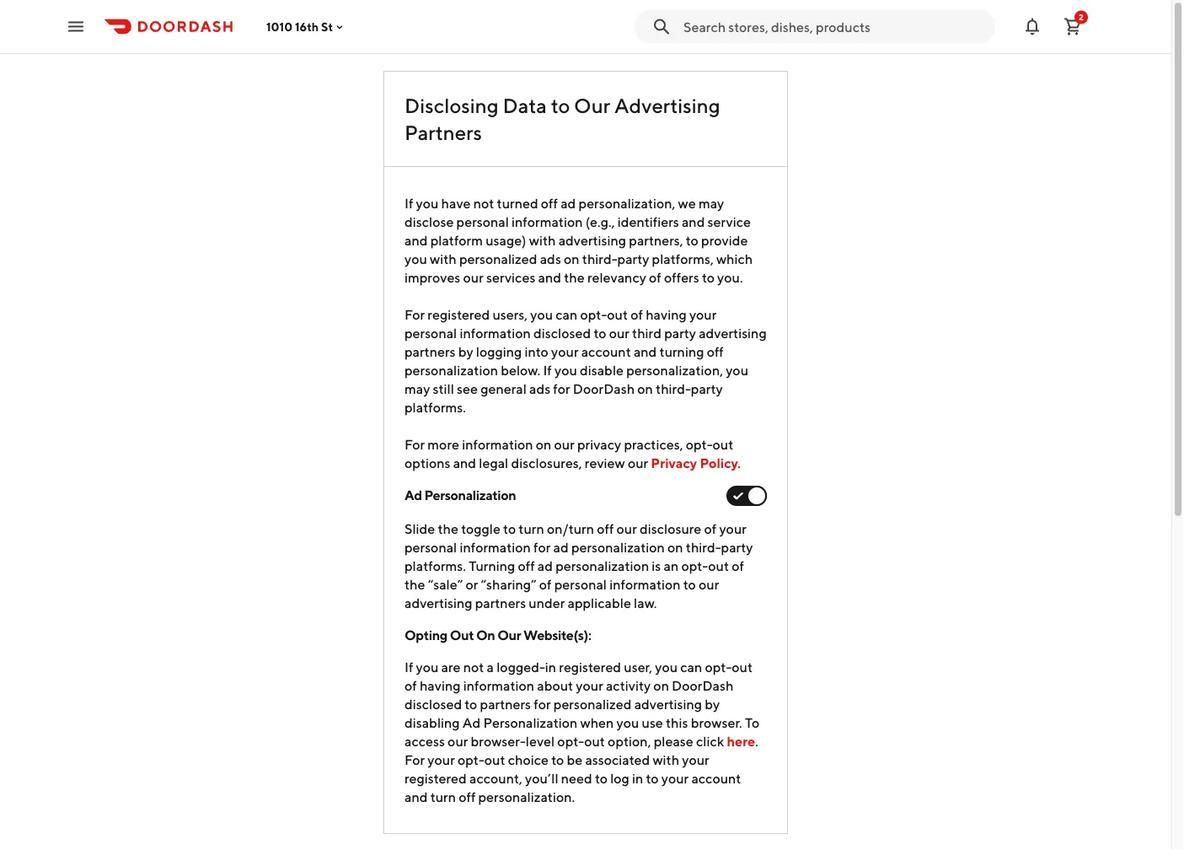 Task type: describe. For each thing, give the bounding box(es) containing it.
logging
[[476, 344, 522, 360]]

personalization.
[[479, 789, 575, 805]]

ads inside for registered users, you can opt-out of having your personal information disclosed to our third party advertising partners by logging into your account and turning off personalization below. if you disable personalization, you may still see general ads for doordash on third-party platforms.
[[530, 381, 551, 397]]

if you are not a logged-in registered user, you can opt-out of having information about your activity on doordash disclosed to partners for personalized advertising by disabling ad personalization when you use this browser. to access our browser-level opt-out option, please click
[[405, 659, 760, 749]]

doordash inside for registered users, you can opt-out of having your personal information disclosed to our third party advertising partners by logging into your account and turning off personalization below. if you disable personalization, you may still see general ads for doordash on third-party platforms.
[[573, 381, 635, 397]]

access
[[405, 733, 445, 749]]

to up platforms,
[[686, 232, 699, 248]]

platform
[[431, 232, 483, 248]]

level
[[526, 733, 555, 749]]

have
[[442, 195, 471, 211]]

disable
[[580, 362, 624, 378]]

service
[[708, 214, 752, 230]]

applicable
[[568, 595, 632, 611]]

website(s):
[[524, 627, 592, 643]]

1010 16th st
[[267, 20, 333, 34]]

off inside the . for your opt-out choice to be associated with your registered account, you'll need to log in to your account and turn off personalization.
[[459, 789, 476, 805]]

of right "disclosure"
[[705, 521, 717, 537]]

is
[[652, 558, 661, 574]]

when
[[581, 715, 614, 731]]

logged-
[[497, 659, 546, 675]]

turning
[[469, 558, 516, 574]]

our inside if you have not turned off ad personalization, we may disclose personal information (e.g., identifiers and service and platform usage) with advertising partners, to provide you with personalized ads on third-party platforms, which improves our services and the relevancy of offers to you.
[[463, 269, 484, 285]]

partners,
[[629, 232, 684, 248]]

on inside if you are not a logged-in registered user, you can opt-out of having information about your activity on doordash disclosed to partners for personalized advertising by disabling ad personalization when you use this browser. to access our browser-level opt-out option, please click
[[654, 678, 670, 694]]

see
[[457, 381, 478, 397]]

of inside if you are not a logged-in registered user, you can opt-out of having information about your activity on doordash disclosed to partners for personalized advertising by disabling ad personalization when you use this browser. to access our browser-level opt-out option, please click
[[405, 678, 417, 694]]

the inside if you have not turned off ad personalization, we may disclose personal information (e.g., identifiers and service and platform usage) with advertising partners, to provide you with personalized ads on third-party platforms, which improves our services and the relevancy of offers to you.
[[564, 269, 585, 285]]

1 vertical spatial personalization
[[572, 539, 665, 555]]

or
[[466, 576, 479, 592]]

your up turning
[[690, 307, 717, 323]]

third- inside if you have not turned off ad personalization, we may disclose personal information (e.g., identifiers and service and platform usage) with advertising partners, to provide you with personalized ads on third-party platforms, which improves our services and the relevancy of offers to you.
[[583, 251, 618, 267]]

offers
[[665, 269, 700, 285]]

privacy
[[578, 436, 622, 452]]

associated
[[586, 752, 650, 768]]

party up turning
[[665, 325, 697, 341]]

opting out on our website(s):
[[405, 627, 592, 643]]

of inside if you have not turned off ad personalization, we may disclose personal information (e.g., identifiers and service and platform usage) with advertising partners, to provide you with personalized ads on third-party platforms, which improves our services and the relevancy of offers to you.
[[649, 269, 662, 285]]

our inside for registered users, you can opt-out of having your personal information disclosed to our third party advertising partners by logging into your account and turning off personalization below. if you disable personalization, you may still see general ads for doordash on third-party platforms.
[[609, 325, 630, 341]]

your right into
[[552, 344, 579, 360]]

out inside for registered users, you can opt-out of having your personal information disclosed to our third party advertising partners by logging into your account and turning off personalization below. if you disable personalization, you may still see general ads for doordash on third-party platforms.
[[608, 307, 628, 323]]

out inside 'slide the toggle to turn on/turn off our disclosure of your personal information for ad personalization on third-party platforms. turning off ad personalization is an opt-out of the "sale" or "sharing" of personal information to our advertising partners under applicable law.'
[[709, 558, 730, 574]]

for inside the . for your opt-out choice to be associated with your registered account, you'll need to log in to your account and turn off personalization.
[[405, 752, 425, 768]]

practices,
[[624, 436, 684, 452]]

and down disclose
[[405, 232, 428, 248]]

"sale"
[[428, 576, 463, 592]]

third
[[633, 325, 662, 341]]

for inside 'slide the toggle to turn on/turn off our disclosure of your personal information for ad personalization on third-party platforms. turning off ad personalization is an opt-out of the "sale" or "sharing" of personal information to our advertising partners under applicable law.'
[[534, 539, 551, 555]]

opt- inside 'slide the toggle to turn on/turn off our disclosure of your personal information for ad personalization on third-party platforms. turning off ad personalization is an opt-out of the "sale" or "sharing" of personal information to our advertising partners under applicable law.'
[[682, 558, 709, 574]]

to right log
[[647, 770, 659, 786]]

ad inside if you have not turned off ad personalization, we may disclose personal information (e.g., identifiers and service and platform usage) with advertising partners, to provide you with personalized ads on third-party platforms, which improves our services and the relevancy of offers to you.
[[561, 195, 576, 211]]

1 vertical spatial with
[[430, 251, 457, 267]]

to left log
[[595, 770, 608, 786]]

our left "disclosure"
[[617, 521, 637, 537]]

with inside the . for your opt-out choice to be associated with your registered account, you'll need to log in to your account and turn off personalization.
[[653, 752, 680, 768]]

in inside if you are not a logged-in registered user, you can opt-out of having information about your activity on doordash disclosed to partners for personalized advertising by disabling ad personalization when you use this browser. to access our browser-level opt-out option, please click
[[546, 659, 557, 675]]

disclosing data to our advertising partners
[[405, 93, 721, 144]]

slide
[[405, 521, 435, 537]]

are
[[442, 659, 461, 675]]

to inside disclosing data to our advertising partners
[[551, 93, 570, 117]]

personalization, inside for registered users, you can opt-out of having your personal information disclosed to our third party advertising partners by logging into your account and turning off personalization below. if you disable personalization, you may still see general ads for doordash on third-party platforms.
[[627, 362, 724, 378]]

opt- inside for more information on our privacy practices, opt-out options and legal disclosures, review our
[[686, 436, 713, 452]]

information inside if you are not a logged-in registered user, you can opt-out of having information about your activity on doordash disclosed to partners for personalized advertising by disabling ad personalization when you use this browser. to access our browser-level opt-out option, please click
[[464, 678, 535, 694]]

partners
[[405, 120, 482, 144]]

users,
[[493, 307, 528, 323]]

general
[[481, 381, 527, 397]]

information inside for registered users, you can opt-out of having your personal information disclosed to our third party advertising partners by logging into your account and turning off personalization below. if you disable personalization, you may still see general ads for doordash on third-party platforms.
[[460, 325, 531, 341]]

option,
[[608, 733, 652, 749]]

your down access on the left bottom
[[428, 752, 455, 768]]

information up turning
[[460, 539, 531, 555]]

to inside if you are not a logged-in registered user, you can opt-out of having information about your activity on doordash disclosed to partners for personalized advertising by disabling ad personalization when you use this browser. to access our browser-level opt-out option, please click
[[465, 696, 478, 712]]

out up to
[[732, 659, 753, 675]]

st
[[321, 20, 333, 34]]

personal down the slide at the bottom left
[[405, 539, 457, 555]]

partners inside 'slide the toggle to turn on/turn off our disclosure of your personal information for ad personalization on third-party platforms. turning off ad personalization is an opt-out of the "sale" or "sharing" of personal information to our advertising partners under applicable law.'
[[475, 595, 526, 611]]

personalization, inside if you have not turned off ad personalization, we may disclose personal information (e.g., identifiers and service and platform usage) with advertising partners, to provide you with personalized ads on third-party platforms, which improves our services and the relevancy of offers to you.
[[579, 195, 676, 211]]

if inside for registered users, you can opt-out of having your personal information disclosed to our third party advertising partners by logging into your account and turning off personalization below. if you disable personalization, you may still see general ads for doordash on third-party platforms.
[[543, 362, 552, 378]]

to left you.
[[702, 269, 715, 285]]

relevancy
[[588, 269, 647, 285]]

if you have not turned off ad personalization, we may disclose personal information (e.g., identifiers and service and platform usage) with advertising partners, to provide you with personalized ads on third-party platforms, which improves our services and the relevancy of offers to you.
[[405, 195, 753, 285]]

our down the "practices,"
[[628, 455, 649, 471]]

and down we
[[682, 214, 705, 230]]

privacy policy. link
[[651, 455, 741, 471]]

disclosure
[[640, 521, 702, 537]]

use
[[642, 715, 664, 731]]

of up under
[[540, 576, 552, 592]]

1010
[[267, 20, 293, 34]]

may inside if you have not turned off ad personalization, we may disclose personal information (e.g., identifiers and service and platform usage) with advertising partners, to provide you with personalized ads on third-party platforms, which improves our services and the relevancy of offers to you.
[[699, 195, 725, 211]]

1 vertical spatial ad
[[554, 539, 569, 555]]

out down when
[[585, 733, 605, 749]]

. for your opt-out choice to be associated with your registered account, you'll need to log in to your account and turn off personalization.
[[405, 733, 759, 805]]

on inside if you have not turned off ad personalization, we may disclose personal information (e.g., identifiers and service and platform usage) with advertising partners, to provide you with personalized ads on third-party platforms, which improves our services and the relevancy of offers to you.
[[564, 251, 580, 267]]

a
[[487, 659, 494, 675]]

0 vertical spatial personalization
[[425, 487, 516, 503]]

off right on/turn
[[597, 521, 614, 537]]

you.
[[718, 269, 744, 285]]

may inside for registered users, you can opt-out of having your personal information disclosed to our third party advertising partners by logging into your account and turning off personalization below. if you disable personalization, you may still see general ads for doordash on third-party platforms.
[[405, 381, 430, 397]]

.
[[756, 733, 759, 749]]

ad personalization
[[405, 487, 516, 503]]

to down "disclosure"
[[684, 576, 697, 592]]

information up law.
[[610, 576, 681, 592]]

under
[[529, 595, 565, 611]]

partners inside if you are not a logged-in registered user, you can opt-out of having information about your activity on doordash disclosed to partners for personalized advertising by disabling ad personalization when you use this browser. to access our browser-level opt-out option, please click
[[480, 696, 531, 712]]

2
[[1080, 12, 1085, 22]]

third- inside for registered users, you can opt-out of having your personal information disclosed to our third party advertising partners by logging into your account and turning off personalization below. if you disable personalization, you may still see general ads for doordash on third-party platforms.
[[656, 381, 691, 397]]

turn inside 'slide the toggle to turn on/turn off our disclosure of your personal information for ad personalization on third-party platforms. turning off ad personalization is an opt-out of the "sale" or "sharing" of personal information to our advertising partners under applicable law.'
[[519, 521, 545, 537]]

personalization inside if you are not a logged-in registered user, you can opt-out of having information about your activity on doordash disclosed to partners for personalized advertising by disabling ad personalization when you use this browser. to access our browser-level opt-out option, please click
[[484, 715, 578, 731]]

2 button
[[1057, 10, 1091, 43]]

open menu image
[[66, 16, 86, 37]]

personalization inside for registered users, you can opt-out of having your personal information disclosed to our third party advertising partners by logging into your account and turning off personalization below. if you disable personalization, you may still see general ads for doordash on third-party platforms.
[[405, 362, 498, 378]]

to inside for registered users, you can opt-out of having your personal information disclosed to our third party advertising partners by logging into your account and turning off personalization below. if you disable personalization, you may still see general ads for doordash on third-party platforms.
[[594, 325, 607, 341]]

log
[[611, 770, 630, 786]]

here link
[[727, 733, 756, 749]]

1 horizontal spatial the
[[438, 521, 459, 537]]

our for website(s):
[[498, 627, 521, 643]]

in inside the . for your opt-out choice to be associated with your registered account, you'll need to log in to your account and turn off personalization.
[[633, 770, 644, 786]]

still
[[433, 381, 454, 397]]

platforms,
[[652, 251, 714, 267]]

2 vertical spatial the
[[405, 576, 425, 592]]

personalized inside if you are not a logged-in registered user, you can opt-out of having information about your activity on doordash disclosed to partners for personalized advertising by disabling ad personalization when you use this browser. to access our browser-level opt-out option, please click
[[554, 696, 632, 712]]

to right toggle at left
[[504, 521, 516, 537]]

disclosing
[[405, 93, 499, 117]]

for registered users, you can opt-out of having your personal information disclosed to our third party advertising partners by logging into your account and turning off personalization below. if you disable personalization, you may still see general ads for doordash on third-party platforms.
[[405, 307, 767, 415]]

turned
[[497, 195, 539, 211]]

toggle
[[462, 521, 501, 537]]

click
[[697, 733, 725, 749]]

on/turn
[[547, 521, 595, 537]]

can inside for registered users, you can opt-out of having your personal information disclosed to our third party advertising partners by logging into your account and turning off personalization below. if you disable personalization, you may still see general ads for doordash on third-party platforms.
[[556, 307, 578, 323]]

usage)
[[486, 232, 527, 248]]

policy.
[[700, 455, 741, 471]]

"sharing"
[[481, 576, 537, 592]]

please
[[654, 733, 694, 749]]

off up ""sharing"" on the bottom left of page
[[518, 558, 535, 574]]

2 vertical spatial personalization
[[556, 558, 650, 574]]

data
[[503, 93, 547, 117]]

an
[[664, 558, 679, 574]]

our up disclosures,
[[555, 436, 575, 452]]

your down 'please'
[[662, 770, 689, 786]]

privacy
[[651, 455, 698, 471]]

advertising inside if you are not a logged-in registered user, you can opt-out of having information about your activity on doordash disclosed to partners for personalized advertising by disabling ad personalization when you use this browser. to access our browser-level opt-out option, please click
[[635, 696, 703, 712]]

having inside for registered users, you can opt-out of having your personal information disclosed to our third party advertising partners by logging into your account and turning off personalization below. if you disable personalization, you may still see general ads for doordash on third-party platforms.
[[646, 307, 687, 323]]

our down "disclosure"
[[699, 576, 720, 592]]

here
[[727, 733, 756, 749]]

advertising inside 'slide the toggle to turn on/turn off our disclosure of your personal information for ad personalization on third-party platforms. turning off ad personalization is an opt-out of the "sale" or "sharing" of personal information to our advertising partners under applicable law.'
[[405, 595, 473, 611]]



Task type: locate. For each thing, give the bounding box(es) containing it.
notification bell image
[[1023, 16, 1043, 37]]

0 vertical spatial turn
[[519, 521, 545, 537]]

of inside for registered users, you can opt-out of having your personal information disclosed to our third party advertising partners by logging into your account and turning off personalization below. if you disable personalization, you may still see general ads for doordash on third-party platforms.
[[631, 307, 643, 323]]

opt- up "be"
[[558, 733, 585, 749]]

1 vertical spatial personalized
[[554, 696, 632, 712]]

2 vertical spatial for
[[405, 752, 425, 768]]

our right on
[[498, 627, 521, 643]]

options
[[405, 455, 451, 471]]

for for for registered users, you can opt-out of having your personal information disclosed to our third party advertising partners by logging into your account and turning off personalization below. if you disable personalization, you may still see general ads for doordash on third-party platforms.
[[405, 307, 425, 323]]

1 vertical spatial can
[[681, 659, 703, 675]]

user,
[[624, 659, 653, 675]]

personalization
[[425, 487, 516, 503], [484, 715, 578, 731]]

0 vertical spatial doordash
[[573, 381, 635, 397]]

and inside for more information on our privacy practices, opt-out options and legal disclosures, review our
[[453, 455, 477, 471]]

1010 16th st button
[[267, 20, 347, 34]]

1 horizontal spatial doordash
[[672, 678, 734, 694]]

account inside for registered users, you can opt-out of having your personal information disclosed to our third party advertising partners by logging into your account and turning off personalization below. if you disable personalization, you may still see general ads for doordash on third-party platforms.
[[582, 344, 631, 360]]

disclosed inside for registered users, you can opt-out of having your personal information disclosed to our third party advertising partners by logging into your account and turning off personalization below. if you disable personalization, you may still see general ads for doordash on third-party platforms.
[[534, 325, 591, 341]]

our
[[574, 93, 611, 117], [498, 627, 521, 643]]

2 vertical spatial registered
[[405, 770, 467, 786]]

opt- right an
[[682, 558, 709, 574]]

out
[[608, 307, 628, 323], [713, 436, 734, 452], [709, 558, 730, 574], [732, 659, 753, 675], [585, 733, 605, 749], [485, 752, 506, 768]]

for for for more information on our privacy practices, opt-out options and legal disclosures, review our
[[405, 436, 425, 452]]

can right user,
[[681, 659, 703, 675]]

party
[[618, 251, 650, 267], [665, 325, 697, 341], [691, 381, 723, 397], [722, 539, 754, 555]]

1 horizontal spatial by
[[705, 696, 720, 712]]

1 vertical spatial having
[[420, 678, 461, 694]]

third- inside 'slide the toggle to turn on/turn off our disclosure of your personal information for ad personalization on third-party platforms. turning off ad personalization is an opt-out of the "sale" or "sharing" of personal information to our advertising partners under applicable law.'
[[686, 539, 722, 555]]

0 horizontal spatial the
[[405, 576, 425, 592]]

off right turning
[[707, 344, 724, 360]]

out inside for more information on our privacy practices, opt-out options and legal disclosures, review our
[[713, 436, 734, 452]]

off inside for registered users, you can opt-out of having your personal information disclosed to our third party advertising partners by logging into your account and turning off personalization below. if you disable personalization, you may still see general ads for doordash on third-party platforms.
[[707, 344, 724, 360]]

if for are
[[405, 659, 414, 675]]

0 vertical spatial personalization
[[405, 362, 498, 378]]

for more information on our privacy practices, opt-out options and legal disclosures, review our
[[405, 436, 734, 471]]

review
[[585, 455, 626, 471]]

information down a
[[464, 678, 535, 694]]

your inside if you are not a logged-in registered user, you can opt-out of having information about your activity on doordash disclosed to partners for personalized advertising by disabling ad personalization when you use this browser. to access our browser-level opt-out option, please click
[[576, 678, 604, 694]]

disclosed inside if you are not a logged-in registered user, you can opt-out of having information about your activity on doordash disclosed to partners for personalized advertising by disabling ad personalization when you use this browser. to access our browser-level opt-out option, please click
[[405, 696, 462, 712]]

2 for from the top
[[405, 436, 425, 452]]

can right "users,"
[[556, 307, 578, 323]]

and inside the . for your opt-out choice to be associated with your registered account, you'll need to log in to your account and turn off personalization.
[[405, 789, 428, 805]]

if down opting at the left
[[405, 659, 414, 675]]

advertising inside if you have not turned off ad personalization, we may disclose personal information (e.g., identifiers and service and platform usage) with advertising partners, to provide you with personalized ads on third-party platforms, which improves our services and the relevancy of offers to you.
[[559, 232, 627, 248]]

services
[[487, 269, 536, 285]]

doordash inside if you are not a logged-in registered user, you can opt-out of having information about your activity on doordash disclosed to partners for personalized advertising by disabling ad personalization when you use this browser. to access our browser-level opt-out option, please click
[[672, 678, 734, 694]]

0 horizontal spatial our
[[498, 627, 521, 643]]

if inside if you are not a logged-in registered user, you can opt-out of having information about your activity on doordash disclosed to partners for personalized advertising by disabling ad personalization when you use this browser. to access our browser-level opt-out option, please click
[[405, 659, 414, 675]]

in up 'about'
[[546, 659, 557, 675]]

personal inside if you have not turned off ad personalization, we may disclose personal information (e.g., identifiers and service and platform usage) with advertising partners, to provide you with personalized ads on third-party platforms, which improves our services and the relevancy of offers to you.
[[457, 214, 509, 230]]

personalization, up identifiers
[[579, 195, 676, 211]]

account up "disable"
[[582, 344, 631, 360]]

for inside for more information on our privacy practices, opt-out options and legal disclosures, review our
[[405, 436, 425, 452]]

1 vertical spatial by
[[705, 696, 720, 712]]

personalization up "applicable"
[[556, 558, 650, 574]]

2 vertical spatial if
[[405, 659, 414, 675]]

and down third
[[634, 344, 657, 360]]

advertising up turning
[[699, 325, 767, 341]]

for down on/turn
[[534, 539, 551, 555]]

party down 'toggle opt in personalize ads' checkbox
[[722, 539, 754, 555]]

1 vertical spatial partners
[[475, 595, 526, 611]]

to
[[745, 715, 760, 731]]

0 vertical spatial for
[[554, 381, 571, 397]]

information inside if you have not turned off ad personalization, we may disclose personal information (e.g., identifiers and service and platform usage) with advertising partners, to provide you with personalized ads on third-party platforms, which improves our services and the relevancy of offers to you.
[[512, 214, 583, 230]]

registered inside the . for your opt-out choice to be associated with your registered account, you'll need to log in to your account and turn off personalization.
[[405, 770, 467, 786]]

the right the slide at the bottom left
[[438, 521, 459, 537]]

may
[[699, 195, 725, 211], [405, 381, 430, 397]]

1 for from the top
[[405, 307, 425, 323]]

doordash down "disable"
[[573, 381, 635, 397]]

of right an
[[732, 558, 745, 574]]

0 horizontal spatial disclosed
[[405, 696, 462, 712]]

1 vertical spatial the
[[438, 521, 459, 537]]

identifiers
[[618, 214, 680, 230]]

which
[[717, 251, 753, 267]]

platforms. inside 'slide the toggle to turn on/turn off our disclosure of your personal information for ad personalization on third-party platforms. turning off ad personalization is an opt-out of the "sale" or "sharing" of personal information to our advertising partners under applicable law.'
[[405, 558, 466, 574]]

if
[[405, 195, 414, 211], [543, 362, 552, 378], [405, 659, 414, 675]]

advertising down "sale"
[[405, 595, 473, 611]]

0 vertical spatial our
[[574, 93, 611, 117]]

the left relevancy
[[564, 269, 585, 285]]

1 vertical spatial in
[[633, 770, 644, 786]]

disclosed up disabling
[[405, 696, 462, 712]]

on inside for registered users, you can opt-out of having your personal information disclosed to our third party advertising partners by logging into your account and turning off personalization below. if you disable personalization, you may still see general ads for doordash on third-party platforms.
[[638, 381, 654, 397]]

off down account,
[[459, 789, 476, 805]]

into
[[525, 344, 549, 360]]

not inside if you have not turned off ad personalization, we may disclose personal information (e.g., identifiers and service and platform usage) with advertising partners, to provide you with personalized ads on third-party platforms, which improves our services and the relevancy of offers to you.
[[474, 195, 495, 211]]

1 vertical spatial personalization,
[[627, 362, 724, 378]]

0 vertical spatial ad
[[405, 487, 422, 503]]

our down disabling
[[448, 733, 468, 749]]

party inside 'slide the toggle to turn on/turn off our disclosure of your personal information for ad personalization on third-party platforms. turning off ad personalization is an opt-out of the "sale" or "sharing" of personal information to our advertising partners under applicable law.'
[[722, 539, 754, 555]]

0 horizontal spatial turn
[[431, 789, 456, 805]]

and right services
[[539, 269, 562, 285]]

0 vertical spatial partners
[[405, 344, 456, 360]]

information inside for more information on our privacy practices, opt-out options and legal disclosures, review our
[[462, 436, 533, 452]]

partners inside for registered users, you can opt-out of having your personal information disclosed to our third party advertising partners by logging into your account and turning off personalization below. if you disable personalization, you may still see general ads for doordash on third-party platforms.
[[405, 344, 456, 360]]

1 platforms. from the top
[[405, 399, 466, 415]]

account inside the . for your opt-out choice to be associated with your registered account, you'll need to log in to your account and turn off personalization.
[[692, 770, 742, 786]]

with up improves
[[430, 251, 457, 267]]

personalization up toggle at left
[[425, 487, 516, 503]]

opt- up privacy policy. link
[[686, 436, 713, 452]]

1 vertical spatial for
[[534, 539, 551, 555]]

out up account,
[[485, 752, 506, 768]]

choice
[[508, 752, 549, 768]]

our for advertising
[[574, 93, 611, 117]]

0 vertical spatial not
[[474, 195, 495, 211]]

0 vertical spatial disclosed
[[534, 325, 591, 341]]

ad
[[405, 487, 422, 503], [463, 715, 481, 731]]

the left "sale"
[[405, 576, 425, 592]]

0 vertical spatial account
[[582, 344, 631, 360]]

0 horizontal spatial in
[[546, 659, 557, 675]]

Store search: begin typing to search for stores available on DoorDash text field
[[684, 17, 986, 36]]

1 horizontal spatial personalized
[[554, 696, 632, 712]]

law.
[[634, 595, 657, 611]]

0 vertical spatial with
[[529, 232, 556, 248]]

having
[[646, 307, 687, 323], [420, 678, 461, 694]]

of left offers
[[649, 269, 662, 285]]

1 vertical spatial ad
[[463, 715, 481, 731]]

personal up 'usage)'
[[457, 214, 509, 230]]

having inside if you are not a logged-in registered user, you can opt-out of having information about your activity on doordash disclosed to partners for personalized advertising by disabling ad personalization when you use this browser. to access our browser-level opt-out option, please click
[[420, 678, 461, 694]]

0 vertical spatial platforms.
[[405, 399, 466, 415]]

not inside if you are not a logged-in registered user, you can opt-out of having information about your activity on doordash disclosed to partners for personalized advertising by disabling ad personalization when you use this browser. to access our browser-level opt-out option, please click
[[464, 659, 484, 675]]

1 vertical spatial personalization
[[484, 715, 578, 731]]

0 vertical spatial having
[[646, 307, 687, 323]]

and down more
[[453, 455, 477, 471]]

0 vertical spatial the
[[564, 269, 585, 285]]

advertising inside for registered users, you can opt-out of having your personal information disclosed to our third party advertising partners by logging into your account and turning off personalization below. if you disable personalization, you may still see general ads for doordash on third-party platforms.
[[699, 325, 767, 341]]

and inside for registered users, you can opt-out of having your personal information disclosed to our third party advertising partners by logging into your account and turning off personalization below. if you disable personalization, you may still see general ads for doordash on third-party platforms.
[[634, 344, 657, 360]]

1 horizontal spatial having
[[646, 307, 687, 323]]

information up logging
[[460, 325, 531, 341]]

of
[[649, 269, 662, 285], [631, 307, 643, 323], [705, 521, 717, 537], [732, 558, 745, 574], [540, 576, 552, 592], [405, 678, 417, 694]]

registered
[[428, 307, 490, 323], [559, 659, 622, 675], [405, 770, 467, 786]]

third- up relevancy
[[583, 251, 618, 267]]

party up relevancy
[[618, 251, 650, 267]]

our inside if you are not a logged-in registered user, you can opt-out of having information about your activity on doordash disclosed to partners for personalized advertising by disabling ad personalization when you use this browser. to access our browser-level opt-out option, please click
[[448, 733, 468, 749]]

1 vertical spatial account
[[692, 770, 742, 786]]

opt- inside the . for your opt-out choice to be associated with your registered account, you'll need to log in to your account and turn off personalization.
[[458, 752, 485, 768]]

legal
[[479, 455, 509, 471]]

disclosed
[[534, 325, 591, 341], [405, 696, 462, 712]]

account
[[582, 344, 631, 360], [692, 770, 742, 786]]

may left still
[[405, 381, 430, 397]]

0 horizontal spatial ad
[[405, 487, 422, 503]]

personal up "applicable"
[[555, 576, 607, 592]]

privacy policy.
[[651, 455, 741, 471]]

if up disclose
[[405, 195, 414, 211]]

by inside if you are not a logged-in registered user, you can opt-out of having information about your activity on doordash disclosed to partners for personalized advertising by disabling ad personalization when you use this browser. to access our browser-level opt-out option, please click
[[705, 696, 720, 712]]

opting
[[405, 627, 448, 643]]

with right 'usage)'
[[529, 232, 556, 248]]

disabling
[[405, 715, 460, 731]]

1 horizontal spatial with
[[529, 232, 556, 248]]

2 horizontal spatial with
[[653, 752, 680, 768]]

0 vertical spatial can
[[556, 307, 578, 323]]

1 vertical spatial registered
[[559, 659, 622, 675]]

of up third
[[631, 307, 643, 323]]

opt- down relevancy
[[581, 307, 608, 323]]

personalization, down turning
[[627, 362, 724, 378]]

2 vertical spatial ad
[[538, 558, 553, 574]]

registered inside for registered users, you can opt-out of having your personal information disclosed to our third party advertising partners by logging into your account and turning off personalization below. if you disable personalization, you may still see general ads for doordash on third-party platforms.
[[428, 307, 490, 323]]

in right log
[[633, 770, 644, 786]]

with down 'please'
[[653, 752, 680, 768]]

platforms. inside for registered users, you can opt-out of having your personal information disclosed to our third party advertising partners by logging into your account and turning off personalization below. if you disable personalization, you may still see general ads for doordash on third-party platforms.
[[405, 399, 466, 415]]

0 horizontal spatial having
[[420, 678, 461, 694]]

turning
[[660, 344, 705, 360]]

you
[[416, 195, 439, 211], [405, 251, 427, 267], [531, 307, 553, 323], [555, 362, 578, 378], [726, 362, 749, 378], [416, 659, 439, 675], [656, 659, 678, 675], [617, 715, 640, 731]]

1 vertical spatial disclosed
[[405, 696, 462, 712]]

0 horizontal spatial personalized
[[460, 251, 538, 267]]

by inside for registered users, you can opt-out of having your personal information disclosed to our third party advertising partners by logging into your account and turning off personalization below. if you disable personalization, you may still see general ads for doordash on third-party platforms.
[[459, 344, 474, 360]]

0 vertical spatial ad
[[561, 195, 576, 211]]

0 horizontal spatial doordash
[[573, 381, 635, 397]]

2 platforms. from the top
[[405, 558, 466, 574]]

personalization up level
[[484, 715, 578, 731]]

personalized down 'usage)'
[[460, 251, 538, 267]]

1 vertical spatial our
[[498, 627, 521, 643]]

not right the have
[[474, 195, 495, 211]]

having down are
[[420, 678, 461, 694]]

0 vertical spatial ads
[[540, 251, 562, 267]]

if down into
[[543, 362, 552, 378]]

and
[[682, 214, 705, 230], [405, 232, 428, 248], [539, 269, 562, 285], [634, 344, 657, 360], [453, 455, 477, 471], [405, 789, 428, 805]]

1 horizontal spatial in
[[633, 770, 644, 786]]

for inside if you are not a logged-in registered user, you can opt-out of having information about your activity on doordash disclosed to partners for personalized advertising by disabling ad personalization when you use this browser. to access our browser-level opt-out option, please click
[[534, 696, 551, 712]]

ad up the slide at the bottom left
[[405, 487, 422, 503]]

5 items, open order cart image
[[1064, 16, 1084, 37]]

the
[[564, 269, 585, 285], [438, 521, 459, 537], [405, 576, 425, 592]]

personalization
[[405, 362, 498, 378], [572, 539, 665, 555], [556, 558, 650, 574]]

your down click at the bottom right of the page
[[683, 752, 710, 768]]

about
[[537, 678, 574, 694]]

1 horizontal spatial ad
[[463, 715, 481, 731]]

1 vertical spatial for
[[405, 436, 425, 452]]

1 vertical spatial ads
[[530, 381, 551, 397]]

registered inside if you are not a logged-in registered user, you can opt-out of having information about your activity on doordash disclosed to partners for personalized advertising by disabling ad personalization when you use this browser. to access our browser-level opt-out option, please click
[[559, 659, 622, 675]]

personalization up still
[[405, 362, 498, 378]]

1 horizontal spatial may
[[699, 195, 725, 211]]

2 vertical spatial partners
[[480, 696, 531, 712]]

if inside if you have not turned off ad personalization, we may disclose personal information (e.g., identifiers and service and platform usage) with advertising partners, to provide you with personalized ads on third-party platforms, which improves our services and the relevancy of offers to you.
[[405, 195, 414, 211]]

2 vertical spatial for
[[534, 696, 551, 712]]

improves
[[405, 269, 461, 285]]

out right an
[[709, 558, 730, 574]]

party inside if you have not turned off ad personalization, we may disclose personal information (e.g., identifiers and service and platform usage) with advertising partners, to provide you with personalized ads on third-party platforms, which improves our services and the relevancy of offers to you.
[[618, 251, 650, 267]]

2 vertical spatial with
[[653, 752, 680, 768]]

0 vertical spatial registered
[[428, 307, 490, 323]]

0 vertical spatial by
[[459, 344, 474, 360]]

for up options
[[405, 436, 425, 452]]

ad down on/turn
[[554, 539, 569, 555]]

opt- up browser.
[[705, 659, 732, 675]]

on inside 'slide the toggle to turn on/turn off our disclosure of your personal information for ad personalization on third-party platforms. turning off ad personalization is an opt-out of the "sale" or "sharing" of personal information to our advertising partners under applicable law.'
[[668, 539, 684, 555]]

0 vertical spatial for
[[405, 307, 425, 323]]

by
[[459, 344, 474, 360], [705, 696, 720, 712]]

1 horizontal spatial can
[[681, 659, 703, 675]]

1 vertical spatial if
[[543, 362, 552, 378]]

out down relevancy
[[608, 307, 628, 323]]

to up browser-
[[465, 696, 478, 712]]

ad up under
[[538, 558, 553, 574]]

1 vertical spatial not
[[464, 659, 484, 675]]

browser.
[[691, 715, 743, 731]]

for inside for registered users, you can opt-out of having your personal information disclosed to our third party advertising partners by logging into your account and turning off personalization below. if you disable personalization, you may still see general ads for doordash on third-party platforms.
[[554, 381, 571, 397]]

our inside disclosing data to our advertising partners
[[574, 93, 611, 117]]

0 horizontal spatial by
[[459, 344, 474, 360]]

to left "be"
[[552, 752, 564, 768]]

in
[[546, 659, 557, 675], [633, 770, 644, 786]]

having up third
[[646, 307, 687, 323]]

third- down "disclosure"
[[686, 539, 722, 555]]

our left third
[[609, 325, 630, 341]]

may right we
[[699, 195, 725, 211]]

out
[[450, 627, 474, 643]]

personal
[[457, 214, 509, 230], [405, 325, 457, 341], [405, 539, 457, 555], [555, 576, 607, 592]]

if for have
[[405, 195, 414, 211]]

out inside the . for your opt-out choice to be associated with your registered account, you'll need to log in to your account and turn off personalization.
[[485, 752, 506, 768]]

registered up 'about'
[[559, 659, 622, 675]]

browser-
[[471, 733, 526, 749]]

0 horizontal spatial can
[[556, 307, 578, 323]]

personalization up "is" at the right of the page
[[572, 539, 665, 555]]

advertising
[[615, 93, 721, 117]]

not
[[474, 195, 495, 211], [464, 659, 484, 675]]

be
[[567, 752, 583, 768]]

1 vertical spatial turn
[[431, 789, 456, 805]]

off
[[541, 195, 558, 211], [707, 344, 724, 360], [597, 521, 614, 537], [518, 558, 535, 574], [459, 789, 476, 805]]

your down 'toggle opt in personalize ads' checkbox
[[720, 521, 747, 537]]

personalized inside if you have not turned off ad personalization, we may disclose personal information (e.g., identifiers and service and platform usage) with advertising partners, to provide you with personalized ads on third-party platforms, which improves our services and the relevancy of offers to you.
[[460, 251, 538, 267]]

can inside if you are not a logged-in registered user, you can opt-out of having information about your activity on doordash disclosed to partners for personalized advertising by disabling ad personalization when you use this browser. to access our browser-level opt-out option, please click
[[681, 659, 703, 675]]

doordash up browser.
[[672, 678, 734, 694]]

on inside for more information on our privacy practices, opt-out options and legal disclosures, review our
[[536, 436, 552, 452]]

personalized
[[460, 251, 538, 267], [554, 696, 632, 712]]

0 vertical spatial in
[[546, 659, 557, 675]]

Toggle Opt In Personalize Ads checkbox
[[727, 486, 767, 506]]

your inside 'slide the toggle to turn on/turn off our disclosure of your personal information for ad personalization on third-party platforms. turning off ad personalization is an opt-out of the "sale" or "sharing" of personal information to our advertising partners under applicable law.'
[[720, 521, 747, 537]]

our left services
[[463, 269, 484, 285]]

1 horizontal spatial our
[[574, 93, 611, 117]]

1 vertical spatial third-
[[656, 381, 691, 397]]

1 vertical spatial doordash
[[672, 678, 734, 694]]

personal down improves
[[405, 325, 457, 341]]

turn left on/turn
[[519, 521, 545, 537]]

opt- inside for registered users, you can opt-out of having your personal information disclosed to our third party advertising partners by logging into your account and turning off personalization below. if you disable personalization, you may still see general ads for doordash on third-party platforms.
[[581, 307, 608, 323]]

1 vertical spatial may
[[405, 381, 430, 397]]

0 vertical spatial personalization,
[[579, 195, 676, 211]]

turn
[[519, 521, 545, 537], [431, 789, 456, 805]]

0 horizontal spatial with
[[430, 251, 457, 267]]

1 horizontal spatial account
[[692, 770, 742, 786]]

0 vertical spatial may
[[699, 195, 725, 211]]

for inside for registered users, you can opt-out of having your personal information disclosed to our third party advertising partners by logging into your account and turning off personalization below. if you disable personalization, you may still see general ads for doordash on third-party platforms.
[[405, 307, 425, 323]]

registered down access on the left bottom
[[405, 770, 467, 786]]

this
[[666, 715, 689, 731]]

to up "disable"
[[594, 325, 607, 341]]

1 vertical spatial platforms.
[[405, 558, 466, 574]]

16th
[[295, 20, 319, 34]]

0 horizontal spatial account
[[582, 344, 631, 360]]

more
[[428, 436, 460, 452]]

our right data
[[574, 93, 611, 117]]

turn inside the . for your opt-out choice to be associated with your registered account, you'll need to log in to your account and turn off personalization.
[[431, 789, 456, 805]]

not for a
[[464, 659, 484, 675]]

for
[[554, 381, 571, 397], [534, 539, 551, 555], [534, 696, 551, 712]]

on
[[564, 251, 580, 267], [638, 381, 654, 397], [536, 436, 552, 452], [668, 539, 684, 555], [654, 678, 670, 694]]

advertising down (e.g.,
[[559, 232, 627, 248]]

0 horizontal spatial may
[[405, 381, 430, 397]]

1 horizontal spatial turn
[[519, 521, 545, 537]]

advertising up this
[[635, 696, 703, 712]]

ads inside if you have not turned off ad personalization, we may disclose personal information (e.g., identifiers and service and platform usage) with advertising partners, to provide you with personalized ads on third-party platforms, which improves our services and the relevancy of offers to you.
[[540, 251, 562, 267]]

opt- up account,
[[458, 752, 485, 768]]

can
[[556, 307, 578, 323], [681, 659, 703, 675]]

platforms. up "sale"
[[405, 558, 466, 574]]

provide
[[702, 232, 748, 248]]

2 horizontal spatial the
[[564, 269, 585, 285]]

3 for from the top
[[405, 752, 425, 768]]

you'll
[[526, 770, 559, 786]]

your right 'about'
[[576, 678, 604, 694]]

disclosures,
[[511, 455, 582, 471]]

third- down turning
[[656, 381, 691, 397]]

party down turning
[[691, 381, 723, 397]]

need
[[561, 770, 593, 786]]

disclose
[[405, 214, 454, 230]]

1 horizontal spatial disclosed
[[534, 325, 591, 341]]

0 vertical spatial if
[[405, 195, 414, 211]]

off inside if you have not turned off ad personalization, we may disclose personal information (e.g., identifiers and service and platform usage) with advertising partners, to provide you with personalized ads on third-party platforms, which improves our services and the relevancy of offers to you.
[[541, 195, 558, 211]]

activity
[[606, 678, 651, 694]]

we
[[679, 195, 696, 211]]

slide the toggle to turn on/turn off our disclosure of your personal information for ad personalization on third-party platforms. turning off ad personalization is an opt-out of the "sale" or "sharing" of personal information to our advertising partners under applicable law.
[[405, 521, 754, 611]]

ad inside if you are not a logged-in registered user, you can opt-out of having information about your activity on doordash disclosed to partners for personalized advertising by disabling ad personalization when you use this browser. to access our browser-level opt-out option, please click
[[463, 715, 481, 731]]

0 vertical spatial personalized
[[460, 251, 538, 267]]

0 vertical spatial third-
[[583, 251, 618, 267]]

2 vertical spatial third-
[[686, 539, 722, 555]]

personal inside for registered users, you can opt-out of having your personal information disclosed to our third party advertising partners by logging into your account and turning off personalization below. if you disable personalization, you may still see general ads for doordash on third-party platforms.
[[405, 325, 457, 341]]

account,
[[470, 770, 523, 786]]

to right data
[[551, 93, 570, 117]]

out up policy.
[[713, 436, 734, 452]]

below.
[[501, 362, 541, 378]]

not for turned
[[474, 195, 495, 211]]



Task type: vqa. For each thing, say whether or not it's contained in the screenshot.
access
yes



